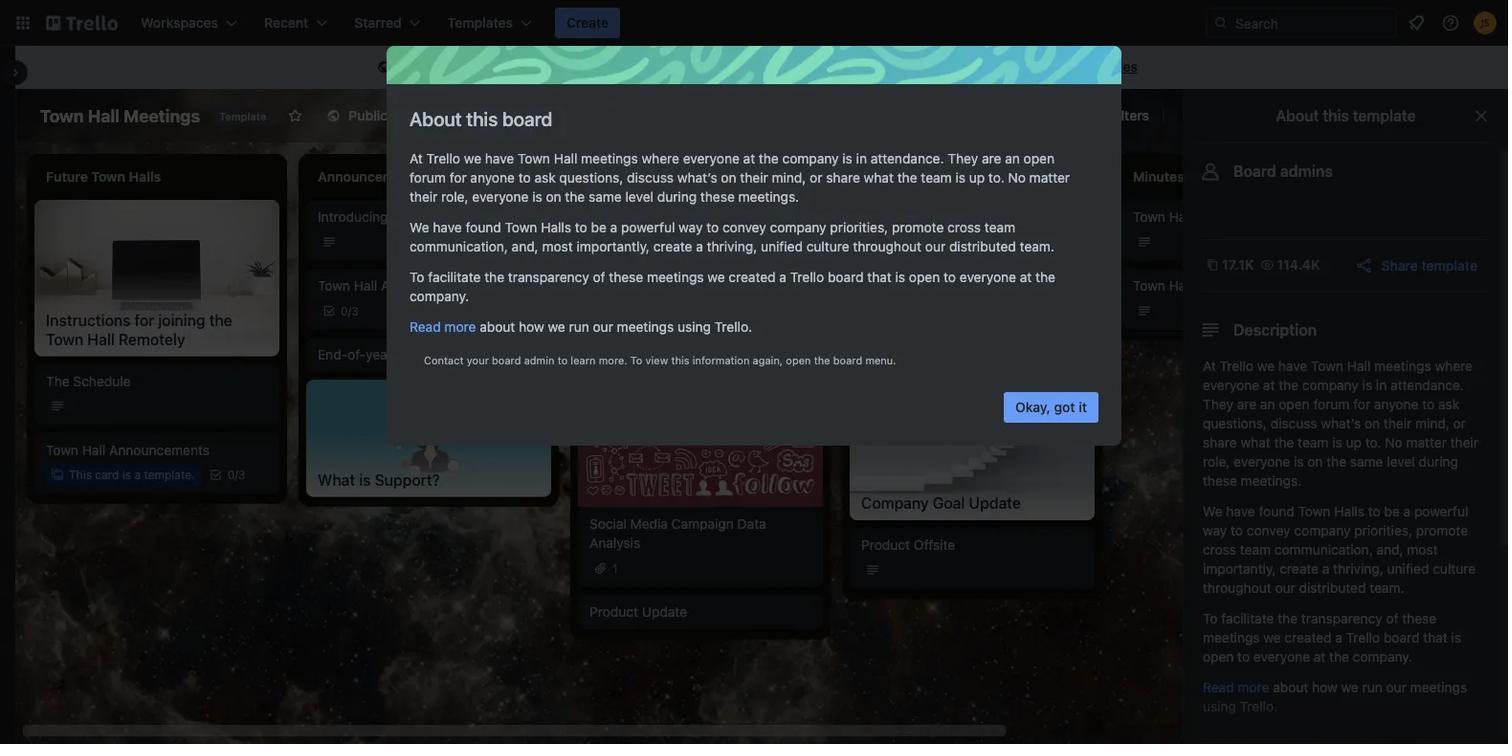 Task type: locate. For each thing, give the bounding box(es) containing it.
discuss
[[627, 170, 674, 186], [1271, 416, 1318, 432]]

3 / 3 for company
[[613, 235, 631, 249]]

announcements for town hall announcements link below introducing: andre link
[[381, 278, 481, 294]]

0 horizontal spatial matter
[[1030, 170, 1070, 186]]

about up sales
[[480, 319, 515, 335]]

0 horizontal spatial meetings.
[[739, 189, 799, 205]]

trello. up information
[[715, 319, 752, 335]]

company. for topmost read more link
[[410, 289, 469, 304]]

announcements up company update link at the top of the page
[[653, 209, 753, 225]]

star or unstar board image
[[288, 108, 303, 123]]

0 horizontal spatial and,
[[512, 239, 539, 255]]

0 horizontal spatial way
[[679, 220, 703, 235]]

1 vertical spatial importantly,
[[1203, 561, 1276, 577]]

announcements up introducing: laura link at the top right of the page
[[925, 209, 1025, 225]]

0 vertical spatial run
[[569, 319, 589, 335]]

convey
[[723, 220, 767, 235], [1247, 523, 1291, 539]]

and,
[[512, 239, 539, 255], [1377, 542, 1404, 558]]

we inside 'about how we run our meetings using trello.'
[[1342, 680, 1359, 696]]

0 vertical spatial at trello we have town hall meetings where everyone at the company is in attendance. they are an open forum for anyone to ask questions, discuss what's on their mind, or share what the team is up to. no matter their role, everyone is on the same level during these meetings.
[[410, 151, 1070, 205]]

end-of-year review for sales link
[[318, 346, 540, 365]]

1 vertical spatial transparency
[[1302, 611, 1383, 627]]

1 vertical spatial this
[[69, 468, 92, 482]]

announcements down introducing: andre link
[[381, 278, 481, 294]]

0 / 3 up of-
[[341, 304, 359, 318]]

created for topmost read more link
[[729, 269, 776, 285]]

information
[[693, 355, 750, 367]]

to left view
[[631, 355, 643, 367]]

town hall announcements link
[[590, 208, 812, 227], [861, 208, 1084, 227], [318, 277, 540, 296], [46, 441, 268, 460]]

importantly, for rightmost read more link
[[1203, 561, 1276, 577]]

facilitate
[[428, 269, 481, 285], [1222, 611, 1274, 627]]

0 horizontal spatial communication,
[[410, 239, 508, 255]]

2 3 / 3 from the left
[[884, 235, 902, 249]]

create board from template link
[[774, 52, 973, 82]]

transparency up 'about how we run our meetings using trello.'
[[1302, 611, 1383, 627]]

using down "read more"
[[1203, 699, 1237, 715]]

this for this is a public template for anyone on the internet to copy.
[[397, 59, 423, 75]]

at down description
[[1263, 378, 1275, 393]]

how up admin
[[519, 319, 544, 335]]

trello
[[427, 151, 460, 167], [790, 269, 824, 285], [1220, 358, 1254, 374], [1347, 630, 1380, 646]]

data
[[738, 516, 766, 532]]

0 horizontal spatial to facilitate the transparency of these meetings we created a trello board that is open to everyone at the company.
[[410, 269, 1056, 304]]

this left card
[[69, 468, 92, 482]]

create inside button
[[567, 15, 609, 31]]

1 vertical spatial about
[[1273, 680, 1309, 696]]

more
[[1039, 59, 1071, 75], [445, 319, 476, 335], [1238, 680, 1270, 696]]

culture
[[807, 239, 850, 255], [1433, 561, 1476, 577]]

laura
[[939, 278, 974, 294]]

this for this card is a template.
[[69, 468, 92, 482]]

at up 'about how we run our meetings using trello.'
[[1314, 649, 1326, 665]]

facilitate up "read more"
[[1222, 611, 1274, 627]]

product left offsite
[[861, 538, 910, 553]]

created up again,
[[729, 269, 776, 285]]

2 vertical spatial anyone
[[1374, 397, 1419, 413]]

0 vertical spatial halls
[[541, 220, 571, 235]]

1 horizontal spatial 0
[[341, 304, 348, 318]]

0 vertical spatial of
[[593, 269, 605, 285]]

0 horizontal spatial they
[[948, 151, 979, 167]]

templates
[[1075, 59, 1138, 75]]

1 vertical spatial to.
[[1366, 435, 1382, 451]]

this right view
[[671, 355, 690, 367]]

their
[[740, 170, 768, 186], [410, 189, 438, 205], [1384, 416, 1412, 432], [1451, 435, 1479, 451]]

3 / 3 up introducing: laura
[[884, 235, 902, 249]]

1 vertical spatial product
[[590, 604, 639, 620]]

1 horizontal spatial product
[[861, 538, 910, 553]]

throughout for topmost read more link
[[853, 239, 922, 255]]

0 vertical spatial culture
[[807, 239, 850, 255]]

create up this is a public template for anyone on the internet to copy.
[[567, 15, 609, 31]]

the
[[639, 59, 659, 75], [759, 151, 779, 167], [898, 170, 918, 186], [565, 189, 585, 205], [485, 269, 505, 285], [1036, 269, 1056, 285], [814, 355, 830, 367], [1279, 378, 1299, 393], [1275, 435, 1295, 451], [1327, 454, 1347, 470], [1278, 611, 1298, 627], [1330, 649, 1350, 665]]

thriving, for rightmost read more link
[[1334, 561, 1384, 577]]

1 horizontal spatial cross
[[1203, 542, 1237, 558]]

public
[[349, 108, 388, 123]]

1 vertical spatial matter
[[1407, 435, 1447, 451]]

we have found town halls to be a powerful way to convey company priorities, promote cross team communication, and, most importantly, create a thriving, unified culture throughout our distributed team.
[[410, 220, 1055, 255], [1203, 504, 1476, 596]]

at
[[743, 151, 755, 167], [1020, 269, 1032, 285], [1263, 378, 1275, 393], [1314, 649, 1326, 665]]

0 horizontal spatial convey
[[723, 220, 767, 235]]

town hall announcements up this card is a template. on the bottom left of page
[[46, 442, 210, 458]]

create right copy.
[[786, 59, 828, 75]]

where
[[642, 151, 680, 167], [1435, 358, 1473, 374]]

again,
[[753, 355, 783, 367]]

read
[[410, 319, 441, 335], [1203, 680, 1234, 696]]

filters
[[1110, 108, 1150, 123]]

introducing:
[[318, 209, 392, 225], [861, 278, 936, 294]]

1 vertical spatial board
[[1234, 162, 1277, 180]]

0 horizontal spatial read more link
[[410, 319, 476, 335]]

0 horizontal spatial this
[[466, 107, 498, 130]]

this down public
[[466, 107, 498, 130]]

3
[[613, 235, 620, 249], [623, 235, 631, 249], [884, 235, 892, 249], [895, 235, 902, 249], [352, 304, 359, 318], [238, 468, 245, 482]]

0 horizontal spatial an
[[1005, 151, 1020, 167]]

0 horizontal spatial create
[[653, 239, 693, 255]]

0 horizontal spatial board
[[436, 108, 473, 123]]

about this board
[[410, 107, 553, 130]]

product
[[861, 538, 910, 553], [590, 604, 639, 620]]

in for rightmost read more link
[[1376, 378, 1387, 393]]

unified
[[761, 239, 803, 255], [1388, 561, 1430, 577]]

is
[[427, 59, 437, 75], [843, 151, 853, 167], [956, 170, 966, 186], [532, 189, 542, 205], [896, 269, 906, 285], [1363, 378, 1373, 393], [1333, 435, 1343, 451], [1294, 454, 1304, 470], [122, 468, 131, 482], [1452, 630, 1462, 646]]

to up "read more"
[[1203, 611, 1218, 627]]

be for rightmost read more link
[[1385, 504, 1400, 520]]

to facilitate the transparency of these meetings we created a trello board that is open to everyone at the company. up information
[[410, 269, 1056, 304]]

update
[[652, 278, 697, 294], [642, 604, 687, 620]]

town hall announcements link up "template."
[[46, 441, 268, 460]]

1 vertical spatial ask
[[1439, 397, 1460, 413]]

that for topmost read more link
[[868, 269, 892, 285]]

0 horizontal spatial read
[[410, 319, 441, 335]]

mind, for rightmost read more link
[[1416, 416, 1450, 432]]

1 horizontal spatial powerful
[[1415, 504, 1469, 520]]

0 up 'end-'
[[341, 304, 348, 318]]

1 vertical spatial we have found town halls to be a powerful way to convey company priorities, promote cross team communication, and, most importantly, create a thriving, unified culture throughout our distributed team.
[[1203, 504, 1476, 596]]

forum
[[410, 170, 446, 186], [1314, 397, 1350, 413]]

1 horizontal spatial found
[[1259, 504, 1295, 520]]

board admins
[[1234, 162, 1333, 180]]

1 vertical spatial unified
[[1388, 561, 1430, 577]]

create for create board from template
[[786, 59, 828, 75]]

1 horizontal spatial about
[[1273, 680, 1309, 696]]

0 vertical spatial create
[[567, 15, 609, 31]]

0 horizontal spatial using
[[678, 319, 711, 335]]

/
[[620, 235, 623, 249], [892, 235, 895, 249], [348, 304, 352, 318], [235, 468, 238, 482]]

0 vertical spatial distributed
[[950, 239, 1016, 255]]

0 vertical spatial no
[[1008, 170, 1026, 186]]

this
[[1323, 107, 1349, 125], [466, 107, 498, 130], [671, 355, 690, 367]]

explore more templates
[[988, 59, 1138, 75]]

0 vertical spatial to
[[410, 269, 424, 285]]

way for rightmost read more link
[[1203, 523, 1227, 539]]

that
[[868, 269, 892, 285], [1424, 630, 1448, 646]]

1 horizontal spatial what's
[[1321, 416, 1361, 432]]

transparency up read more about how we run our meetings using trello.
[[508, 269, 589, 285]]

1 horizontal spatial at
[[1203, 358, 1216, 374]]

created up 'about how we run our meetings using trello.'
[[1285, 630, 1332, 646]]

0 horizontal spatial attendance.
[[871, 151, 944, 167]]

town
[[40, 105, 84, 126], [518, 151, 550, 167], [590, 209, 622, 225], [861, 209, 894, 225], [1133, 209, 1166, 225], [505, 220, 537, 235], [318, 278, 350, 294], [1133, 278, 1166, 294], [1311, 358, 1344, 374], [46, 442, 78, 458], [1298, 504, 1331, 520]]

1 vertical spatial create
[[1280, 561, 1319, 577]]

at for rightmost read more link
[[1203, 358, 1216, 374]]

1 horizontal spatial level
[[1387, 454, 1416, 470]]

1 vertical spatial that
[[1424, 630, 1448, 646]]

team.
[[1020, 239, 1055, 255], [1370, 581, 1405, 596]]

meetings
[[581, 151, 638, 167], [647, 269, 704, 285], [617, 319, 674, 335], [1375, 358, 1432, 374], [1203, 630, 1260, 646], [1411, 680, 1468, 696]]

company
[[783, 151, 839, 167], [770, 220, 827, 235], [1303, 378, 1359, 393], [1295, 523, 1351, 539]]

at trello we have town hall meetings where everyone at the company is in attendance. they are an open forum for anyone to ask questions, discuss what's on their mind, or share what the team is up to. no matter their role, everyone is on the same level during these meetings.
[[410, 151, 1070, 205], [1203, 358, 1479, 489]]

0 horizontal spatial or
[[810, 170, 823, 186]]

this card is a template.
[[69, 468, 195, 482]]

0 vertical spatial what
[[864, 170, 894, 186]]

role, for rightmost read more link
[[1203, 454, 1230, 470]]

are
[[982, 151, 1002, 167], [1237, 397, 1257, 413]]

0 / 3 right "template."
[[227, 468, 245, 482]]

0 vertical spatial most
[[542, 239, 573, 255]]

at for topmost read more link
[[410, 151, 423, 167]]

0 horizontal spatial that
[[868, 269, 892, 285]]

during
[[657, 189, 697, 205], [1419, 454, 1459, 470]]

update right company
[[652, 278, 697, 294]]

forum up introducing: andre link
[[410, 170, 446, 186]]

0 horizontal spatial throughout
[[853, 239, 922, 255]]

created for rightmost read more link
[[1285, 630, 1332, 646]]

0 horizontal spatial role,
[[441, 189, 469, 205]]

an down description
[[1261, 397, 1276, 413]]

1 horizontal spatial questions,
[[1203, 416, 1267, 432]]

of for topmost read more link
[[593, 269, 605, 285]]

role,
[[441, 189, 469, 205], [1203, 454, 1230, 470]]

attendance.
[[871, 151, 944, 167], [1391, 378, 1464, 393]]

1 horizontal spatial to facilitate the transparency of these meetings we created a trello board that is open to everyone at the company.
[[1203, 611, 1462, 665]]

update down social media campaign data analysis
[[642, 604, 687, 620]]

0 vertical spatial powerful
[[621, 220, 675, 235]]

promote for rightmost read more link
[[1416, 523, 1468, 539]]

admin
[[524, 355, 555, 367]]

read more link
[[410, 319, 476, 335], [1203, 680, 1270, 696]]

this for board
[[466, 107, 498, 130]]

0 horizontal spatial priorities,
[[830, 220, 888, 235]]

up for rightmost read more link
[[1346, 435, 1362, 451]]

announcements for town hall announcements link over introducing: laura link at the top right of the page
[[925, 209, 1025, 225]]

social media campaign data analysis
[[590, 516, 766, 551]]

we for topmost read more link
[[410, 220, 429, 235]]

up for topmost read more link
[[969, 170, 985, 186]]

0 horizontal spatial 0
[[227, 468, 235, 482]]

run inside 'about how we run our meetings using trello.'
[[1363, 680, 1383, 696]]

introducing: left 'andre'
[[318, 209, 392, 225]]

a
[[441, 59, 448, 75], [610, 220, 618, 235], [696, 239, 703, 255], [780, 269, 787, 285], [134, 468, 141, 482], [1404, 504, 1411, 520], [1323, 561, 1330, 577], [1336, 630, 1343, 646]]

this up admins
[[1323, 107, 1349, 125]]

using down company update link at the top of the page
[[678, 319, 711, 335]]

product for product offsite
[[861, 538, 910, 553]]

1 horizontal spatial an
[[1261, 397, 1276, 413]]

culture for topmost read more link
[[807, 239, 850, 255]]

share
[[1382, 257, 1418, 273]]

1 vertical spatial promote
[[1416, 523, 1468, 539]]

read more about how we run our meetings using trello.
[[410, 319, 752, 335]]

to.
[[989, 170, 1005, 186], [1366, 435, 1382, 451]]

in
[[856, 151, 867, 167], [1376, 378, 1387, 393]]

2 horizontal spatial more
[[1238, 680, 1270, 696]]

company. up 'about how we run our meetings using trello.'
[[1353, 649, 1413, 665]]

what's
[[678, 170, 718, 186], [1321, 416, 1361, 432]]

/ right "template."
[[235, 468, 238, 482]]

we
[[464, 151, 482, 167], [708, 269, 725, 285], [548, 319, 565, 335], [1258, 358, 1275, 374], [1264, 630, 1281, 646], [1342, 680, 1359, 696]]

introducing: laura link
[[861, 277, 1084, 296]]

1 horizontal spatial about
[[1276, 107, 1319, 125]]

0 horizontal spatial at
[[410, 151, 423, 167]]

1 horizontal spatial this
[[397, 59, 423, 75]]

are down description
[[1237, 397, 1257, 413]]

this right sm icon
[[397, 59, 423, 75]]

town hall announcements up end-of-year review for sales
[[318, 278, 481, 294]]

board up town hall 10/8 link
[[1234, 162, 1277, 180]]

1 vertical spatial forum
[[1314, 397, 1350, 413]]

announcements up "template."
[[109, 442, 210, 458]]

an for rightmost read more link
[[1261, 397, 1276, 413]]

2 vertical spatial to
[[1203, 611, 1218, 627]]

using
[[678, 319, 711, 335], [1203, 699, 1237, 715]]

0 vertical spatial attendance.
[[871, 151, 944, 167]]

0 vertical spatial using
[[678, 319, 711, 335]]

1 horizontal spatial transparency
[[1302, 611, 1383, 627]]

about right "read more"
[[1273, 680, 1309, 696]]

town hall 9/10
[[1133, 278, 1223, 294]]

company. up end-of-year review for sales link
[[410, 289, 469, 304]]

0 horizontal spatial mind,
[[772, 170, 806, 186]]

facilitate down introducing: andre link
[[428, 269, 481, 285]]

board down public
[[436, 108, 473, 123]]

forum down description
[[1314, 397, 1350, 413]]

0 horizontal spatial trello.
[[715, 319, 752, 335]]

to facilitate the transparency of these meetings we created a trello board that is open to everyone at the company. for topmost read more link
[[410, 269, 1056, 304]]

1 horizontal spatial introducing:
[[861, 278, 936, 294]]

they
[[948, 151, 979, 167], [1203, 397, 1234, 413]]

1 vertical spatial role,
[[1203, 454, 1230, 470]]

product down the 1
[[590, 604, 639, 620]]

introducing: left laura
[[861, 278, 936, 294]]

0 vertical spatial more
[[1039, 59, 1071, 75]]

create for rightmost read more link
[[1280, 561, 1319, 577]]

importantly,
[[577, 239, 650, 255], [1203, 561, 1276, 577]]

distributed
[[950, 239, 1016, 255], [1299, 581, 1366, 596]]

about up admins
[[1276, 107, 1319, 125]]

at down '9/10'
[[1203, 358, 1216, 374]]

cross for rightmost read more link
[[1203, 542, 1237, 558]]

are down explore
[[982, 151, 1002, 167]]

0
[[341, 304, 348, 318], [227, 468, 235, 482]]

have
[[485, 151, 514, 167], [433, 220, 462, 235], [1279, 358, 1308, 374], [1227, 504, 1256, 520]]

okay,
[[1016, 400, 1051, 415]]

1 vertical spatial using
[[1203, 699, 1237, 715]]

1 3 / 3 from the left
[[613, 235, 631, 249]]

no for topmost read more link
[[1008, 170, 1026, 186]]

way for topmost read more link
[[679, 220, 703, 235]]

1 vertical spatial same
[[1351, 454, 1384, 470]]

discuss for rightmost read more link
[[1271, 416, 1318, 432]]

how right "read more"
[[1312, 680, 1338, 696]]

0 vertical spatial an
[[1005, 151, 1020, 167]]

facilitate for topmost read more link
[[428, 269, 481, 285]]

our inside 'about how we run our meetings using trello.'
[[1387, 680, 1407, 696]]

in for topmost read more link
[[856, 151, 867, 167]]

distributed for topmost read more link
[[950, 239, 1016, 255]]

0 vertical spatial they
[[948, 151, 979, 167]]

cross
[[948, 220, 981, 235], [1203, 542, 1237, 558]]

trello. inside 'about how we run our meetings using trello.'
[[1240, 699, 1278, 715]]

mind, for topmost read more link
[[772, 170, 806, 186]]

2 vertical spatial more
[[1238, 680, 1270, 696]]

menu.
[[866, 355, 897, 367]]

1 vertical spatial share
[[1203, 435, 1237, 451]]

0 vertical spatial mind,
[[772, 170, 806, 186]]

0 horizontal spatial during
[[657, 189, 697, 205]]

importantly, for topmost read more link
[[577, 239, 650, 255]]

how inside 'about how we run our meetings using trello.'
[[1312, 680, 1338, 696]]

0 vertical spatial ask
[[535, 170, 556, 186]]

1 horizontal spatial be
[[1385, 504, 1400, 520]]

/ up introducing: laura
[[892, 235, 895, 249]]

promote for topmost read more link
[[892, 220, 944, 235]]

internet
[[662, 59, 710, 75]]

3 / 3 up company
[[613, 235, 631, 249]]

more for about
[[445, 319, 476, 335]]

create
[[567, 15, 609, 31], [786, 59, 828, 75]]

announcements for town hall announcements link over "template."
[[109, 442, 210, 458]]

1 vertical spatial 0
[[227, 468, 235, 482]]

0 horizontal spatial we have found town halls to be a powerful way to convey company priorities, promote cross team communication, and, most importantly, create a thriving, unified culture throughout our distributed team.
[[410, 220, 1055, 255]]

0 vertical spatial up
[[969, 170, 985, 186]]

introducing: andre
[[318, 209, 433, 225]]

1 horizontal spatial 3 / 3
[[884, 235, 902, 249]]

town hall announcements link up introducing: laura link at the top right of the page
[[861, 208, 1084, 227]]

to facilitate the transparency of these meetings we created a trello board that is open to everyone at the company. for rightmost read more link
[[1203, 611, 1462, 665]]

matter
[[1030, 170, 1070, 186], [1407, 435, 1447, 451]]

john smith (johnsmith38824343) image
[[1474, 11, 1497, 34]]

cross for topmost read more link
[[948, 220, 981, 235]]

1 vertical spatial convey
[[1247, 523, 1291, 539]]

read more
[[1203, 680, 1270, 696]]

be for topmost read more link
[[591, 220, 607, 235]]

0 vertical spatial and,
[[512, 239, 539, 255]]

1 vertical spatial 0 / 3
[[227, 468, 245, 482]]

media
[[630, 516, 668, 532]]

to down 'andre'
[[410, 269, 424, 285]]

9/10
[[1197, 278, 1223, 294]]

your
[[467, 355, 489, 367]]

Board name text field
[[31, 101, 210, 131]]

ask for topmost read more link
[[535, 170, 556, 186]]

1 vertical spatial meetings.
[[1241, 473, 1302, 489]]

contact
[[424, 355, 464, 367]]

sales
[[464, 347, 497, 363]]

end-of-year review for sales
[[318, 347, 497, 363]]

0 vertical spatial forum
[[410, 170, 446, 186]]

1 vertical spatial to
[[631, 355, 643, 367]]

an down explore
[[1005, 151, 1020, 167]]

at down the board link
[[410, 151, 423, 167]]

1 vertical spatial read more link
[[1203, 680, 1270, 696]]

1 horizontal spatial trello.
[[1240, 699, 1278, 715]]

trello. down "read more"
[[1240, 699, 1278, 715]]

0 right "template."
[[227, 468, 235, 482]]

about
[[480, 319, 515, 335], [1273, 680, 1309, 696]]

an for topmost read more link
[[1005, 151, 1020, 167]]

introducing: for introducing: andre
[[318, 209, 392, 225]]

to facilitate the transparency of these meetings we created a trello board that is open to everyone at the company. up 'about how we run our meetings using trello.'
[[1203, 611, 1462, 665]]

transparency
[[508, 269, 589, 285], [1302, 611, 1383, 627]]

about down public
[[410, 107, 462, 130]]



Task type: vqa. For each thing, say whether or not it's contained in the screenshot.
the bottommost throughout
yes



Task type: describe. For each thing, give the bounding box(es) containing it.
description
[[1234, 321, 1317, 339]]

about how we run our meetings using trello.
[[1203, 680, 1468, 715]]

meetings
[[124, 105, 200, 126]]

0 horizontal spatial 0 / 3
[[227, 468, 245, 482]]

campaign
[[672, 516, 734, 532]]

about this template
[[1276, 107, 1416, 125]]

and, for topmost read more link
[[512, 239, 539, 255]]

questions, for topmost read more link
[[559, 170, 623, 186]]

1 vertical spatial found
[[1259, 504, 1295, 520]]

facilitate for rightmost read more link
[[1222, 611, 1274, 627]]

team. for topmost read more link
[[1020, 239, 1055, 255]]

social
[[590, 516, 627, 532]]

17.1k
[[1222, 257, 1254, 273]]

product update
[[590, 604, 687, 620]]

town hall announcements up company update
[[590, 209, 753, 225]]

1 vertical spatial most
[[1407, 542, 1438, 558]]

0 horizontal spatial where
[[642, 151, 680, 167]]

0 vertical spatial during
[[657, 189, 697, 205]]

schedule
[[73, 373, 131, 389]]

company update link
[[590, 277, 812, 296]]

1 horizontal spatial are
[[1237, 397, 1257, 413]]

thriving, for topmost read more link
[[707, 239, 757, 255]]

admins
[[1281, 162, 1333, 180]]

attendance. for topmost read more link
[[871, 151, 944, 167]]

town hall announcements link down introducing: andre link
[[318, 277, 540, 296]]

company
[[590, 278, 648, 294]]

of-
[[348, 347, 366, 363]]

to. for rightmost read more link
[[1366, 435, 1382, 451]]

create button
[[555, 8, 620, 38]]

search image
[[1214, 15, 1229, 31]]

priorities, for topmost read more link
[[830, 220, 888, 235]]

1 horizontal spatial read more link
[[1203, 680, 1270, 696]]

questions, for rightmost read more link
[[1203, 416, 1267, 432]]

share template
[[1382, 257, 1478, 273]]

0 vertical spatial 0 / 3
[[341, 304, 359, 318]]

announcements for town hall announcements link on top of company update link at the top of the page
[[653, 209, 753, 225]]

the schedule
[[46, 373, 131, 389]]

0 vertical spatial what's
[[678, 170, 718, 186]]

this for template
[[1323, 107, 1349, 125]]

introducing: laura
[[861, 278, 974, 294]]

forum for rightmost read more link
[[1314, 397, 1350, 413]]

explore
[[988, 59, 1035, 75]]

1 vertical spatial where
[[1435, 358, 1473, 374]]

create board from template
[[786, 59, 961, 75]]

card
[[95, 468, 119, 482]]

primary element
[[0, 0, 1509, 46]]

the
[[46, 373, 70, 389]]

table link
[[489, 101, 567, 131]]

copy.
[[730, 59, 763, 75]]

at down copy.
[[743, 151, 755, 167]]

town hall 9/10 link
[[1133, 277, 1355, 296]]

1 horizontal spatial or
[[1454, 416, 1466, 432]]

attendance. for rightmost read more link
[[1391, 378, 1464, 393]]

product update link
[[590, 603, 812, 622]]

2 horizontal spatial anyone
[[1374, 397, 1419, 413]]

0 vertical spatial are
[[982, 151, 1002, 167]]

1 horizontal spatial share
[[1203, 435, 1237, 451]]

share template button
[[1355, 256, 1478, 276]]

town hall announcements link up company update link at the top of the page
[[590, 208, 812, 227]]

filters button
[[1082, 101, 1155, 131]]

same for rightmost read more link
[[1351, 454, 1384, 470]]

0 notifications image
[[1405, 11, 1428, 34]]

explore more templates link
[[977, 52, 1150, 82]]

same for topmost read more link
[[589, 189, 622, 205]]

no for rightmost read more link
[[1385, 435, 1403, 451]]

social media campaign data analysis link
[[590, 515, 812, 553]]

0 vertical spatial found
[[466, 220, 501, 235]]

analysis
[[590, 535, 641, 551]]

1 vertical spatial anyone
[[470, 170, 515, 186]]

board for board admins
[[1234, 162, 1277, 180]]

update for product update
[[642, 604, 687, 620]]

0 vertical spatial read more link
[[410, 319, 476, 335]]

10/8
[[1197, 209, 1223, 225]]

contact your board admin to learn more. to view this information again, open the board menu.
[[424, 355, 897, 367]]

board link
[[403, 101, 485, 131]]

and, for rightmost read more link
[[1377, 542, 1404, 558]]

it
[[1079, 400, 1087, 415]]

0 horizontal spatial halls
[[541, 220, 571, 235]]

company. for rightmost read more link
[[1353, 649, 1413, 665]]

priorities, for rightmost read more link
[[1355, 523, 1413, 539]]

ask for rightmost read more link
[[1439, 397, 1460, 413]]

at trello we have town hall meetings where everyone at the company is in attendance. they are an open forum for anyone to ask questions, discuss what's on their mind, or share what the team is up to. no matter their role, everyone is on the same level during these meetings. for rightmost read more link
[[1203, 358, 1479, 489]]

offsite
[[914, 538, 955, 553]]

at right laura
[[1020, 269, 1032, 285]]

company update
[[590, 278, 697, 294]]

throughout for rightmost read more link
[[1203, 581, 1272, 596]]

1 horizontal spatial this
[[671, 355, 690, 367]]

we have found town halls to be a powerful way to convey company priorities, promote cross team communication, and, most importantly, create a thriving, unified culture throughout our distributed team. for topmost read more link
[[410, 220, 1055, 255]]

they for topmost read more link
[[948, 151, 979, 167]]

forum for topmost read more link
[[410, 170, 446, 186]]

from
[[872, 59, 902, 75]]

at trello we have town hall meetings where everyone at the company is in attendance. they are an open forum for anyone to ask questions, discuss what's on their mind, or share what the team is up to. no matter their role, everyone is on the same level during these meetings. for topmost read more link
[[410, 151, 1070, 205]]

product for product update
[[590, 604, 639, 620]]

to for topmost read more link
[[410, 269, 424, 285]]

/ up company
[[620, 235, 623, 249]]

meetings. for topmost read more link
[[739, 189, 799, 205]]

table
[[521, 108, 555, 123]]

andre
[[396, 209, 433, 225]]

year
[[366, 347, 392, 363]]

end-
[[318, 347, 348, 363]]

read for read more about how we run our meetings using trello.
[[410, 319, 441, 335]]

they for rightmost read more link
[[1203, 397, 1234, 413]]

the schedule link
[[46, 372, 268, 391]]

0 horizontal spatial unified
[[761, 239, 803, 255]]

distributed for rightmost read more link
[[1299, 581, 1366, 596]]

board for board
[[436, 108, 473, 123]]

0 horizontal spatial most
[[542, 239, 573, 255]]

view
[[646, 355, 668, 367]]

0 horizontal spatial what
[[864, 170, 894, 186]]

1 vertical spatial what
[[1241, 435, 1271, 451]]

0 vertical spatial transparency
[[508, 269, 589, 285]]

product offsite link
[[861, 536, 1084, 555]]

learn
[[571, 355, 596, 367]]

this is a public template for anyone on the internet to copy.
[[397, 59, 763, 75]]

0 horizontal spatial share
[[826, 170, 860, 186]]

culture for rightmost read more link
[[1433, 561, 1476, 577]]

town hall 10/8 link
[[1133, 208, 1355, 227]]

public button
[[314, 101, 399, 131]]

about for about this board
[[410, 107, 462, 130]]

review
[[396, 347, 440, 363]]

0 vertical spatial 0
[[341, 304, 348, 318]]

create for create
[[567, 15, 609, 31]]

1 horizontal spatial halls
[[1335, 504, 1365, 520]]

template inside share template button
[[1422, 257, 1478, 273]]

introducing: andre link
[[318, 208, 540, 227]]

0 vertical spatial level
[[626, 189, 654, 205]]

0 vertical spatial trello.
[[715, 319, 752, 335]]

town inside text field
[[40, 105, 84, 126]]

we have found town halls to be a powerful way to convey company priorities, promote cross team communication, and, most importantly, create a thriving, unified culture throughout our distributed team. for rightmost read more link
[[1203, 504, 1476, 596]]

to for rightmost read more link
[[1203, 611, 1218, 627]]

town hall meetings
[[40, 105, 200, 126]]

update for company update
[[652, 278, 697, 294]]

create for topmost read more link
[[653, 239, 693, 255]]

3 / 3 for introducing:
[[884, 235, 902, 249]]

Search field
[[1229, 9, 1397, 37]]

product offsite
[[861, 538, 955, 553]]

0 vertical spatial or
[[810, 170, 823, 186]]

to. for topmost read more link
[[989, 170, 1005, 186]]

0 vertical spatial communication,
[[410, 239, 508, 255]]

about for about this template
[[1276, 107, 1319, 125]]

okay, got it
[[1016, 400, 1087, 415]]

okay, got it button
[[1004, 392, 1099, 423]]

hall inside text field
[[88, 105, 120, 126]]

of for rightmost read more link
[[1386, 611, 1399, 627]]

introducing: for introducing: laura
[[861, 278, 936, 294]]

matter for rightmost read more link
[[1407, 435, 1447, 451]]

using inside 'about how we run our meetings using trello.'
[[1203, 699, 1237, 715]]

team. for rightmost read more link
[[1370, 581, 1405, 596]]

about inside 'about how we run our meetings using trello.'
[[1273, 680, 1309, 696]]

template.
[[144, 468, 195, 482]]

1 horizontal spatial to
[[631, 355, 643, 367]]

discuss for topmost read more link
[[627, 170, 674, 186]]

got
[[1054, 400, 1076, 415]]

0 vertical spatial about
[[480, 319, 515, 335]]

meetings. for rightmost read more link
[[1241, 473, 1302, 489]]

0 vertical spatial anyone
[[572, 59, 616, 75]]

read for read more
[[1203, 680, 1234, 696]]

more.
[[599, 355, 628, 367]]

114.4k
[[1277, 257, 1321, 273]]

more for templates
[[1039, 59, 1071, 75]]

town hall 10/8
[[1133, 209, 1223, 225]]

/ up of-
[[348, 304, 352, 318]]

town hall announcements up laura
[[861, 209, 1025, 225]]

0 vertical spatial how
[[519, 319, 544, 335]]

meetings inside 'about how we run our meetings using trello.'
[[1411, 680, 1468, 696]]

matter for topmost read more link
[[1030, 170, 1070, 186]]

role, for topmost read more link
[[441, 189, 469, 205]]

0 vertical spatial convey
[[723, 220, 767, 235]]

1 horizontal spatial communication,
[[1275, 542, 1373, 558]]

open information menu image
[[1442, 13, 1461, 33]]

we for rightmost read more link
[[1203, 504, 1223, 520]]

template inside create board from template link
[[905, 59, 961, 75]]

template
[[219, 111, 267, 123]]

sm image
[[374, 58, 393, 78]]

1 horizontal spatial unified
[[1388, 561, 1430, 577]]

1 vertical spatial during
[[1419, 454, 1459, 470]]

1
[[613, 562, 618, 575]]

1 vertical spatial what's
[[1321, 416, 1361, 432]]

public
[[452, 59, 489, 75]]



